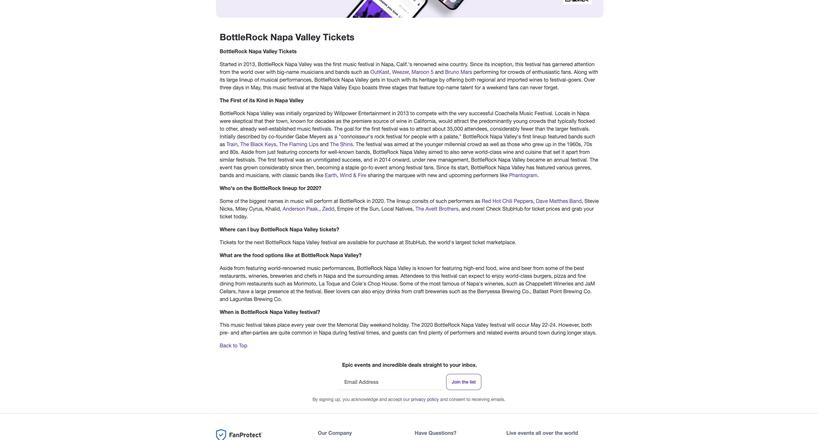Task type: locate. For each thing, give the bounding box(es) containing it.
for left people
[[404, 134, 410, 140]]

also
[[451, 149, 460, 155], [362, 289, 371, 295]]

join
[[452, 380, 461, 385]]

and right musicians
[[325, 69, 334, 75]]

our
[[318, 431, 327, 437]]

for down organized
[[307, 118, 314, 124]]

bands up 1960s,
[[569, 134, 583, 140]]

with inside started in 2013, bottlerock napa valley was the first music festival in napa, calif.'s renowned wine country. since its inception, this festival has garnered attention from the world over with big-name musicians and bands such as
[[266, 69, 276, 75]]

0 horizontal spatial brewing
[[254, 297, 273, 303]]

1 during from the left
[[333, 330, 348, 336]]

first inside the . the festival was aimed at the younger millennial crowd as well as those who grew up in the 1960s, 70s and 80s. aside from just featuring concerts for well-known bands, bottlerock napa valley aimed to also serve world-class wine and cuisine that set it apart from similar festivals. the first festival was an unmitigated success, and in 2014 onward, under new management, bottlerock napa valley became an annual festival. the event has grown considerably since then, becoming a staple go-to event among festival fans. since its start, bottlerock napa valley has featured various genres, bands and musicians, with classic bands like
[[268, 157, 277, 163]]

who
[[522, 142, 532, 147]]

in up anderson
[[285, 199, 289, 204]]

breweries
[[270, 274, 293, 279], [426, 289, 448, 295]]

festival.
[[571, 157, 589, 163], [305, 289, 323, 295]]

0 vertical spatial performances,
[[280, 77, 313, 83]]

2 horizontal spatial world-
[[506, 274, 521, 279]]

weekend up the "times,"
[[370, 323, 391, 328]]

0 horizontal spatial well-
[[259, 126, 270, 132]]

0 vertical spatial large
[[227, 77, 238, 83]]

aimed down 'younger'
[[429, 149, 443, 155]]

wine down those in the top of the page
[[503, 149, 514, 155]]

1 horizontal spatial breweries
[[426, 289, 448, 295]]

over right the year
[[317, 323, 327, 328]]

musicians,
[[246, 173, 270, 179]]

to up most
[[426, 274, 430, 279]]

name
[[287, 69, 299, 75], [447, 85, 459, 91]]

music inside started in 2013, bottlerock napa valley was the first music festival in napa, calif.'s renowned wine country. since its inception, this festival has garnered attention from the world over with big-name musicians and bands such as
[[343, 62, 357, 67]]

by left co-
[[262, 134, 267, 140]]

and down those in the top of the page
[[516, 149, 524, 155]]

2 horizontal spatial featuring
[[442, 266, 463, 272]]

performances, inside aside from featuring world-renowned music performances, bottlerock napa valley is known for featuring high-end food, wine and beer from some of the best restaurants, wineries, breweries and chefs in napa and the surrounding areas. attendees to this festival can expect to enjoy world-class burgers, pizza and fine dining from restaurants such as morimoto, la toque and cole's chop house. some of the most famous of napa's wineries, such as chappellett wineries and jam cellars, have a large presence at the festival. beer lovers can also enjoy drinks from craft breweries such as the berryessa brewing co., ballast point brewing co. and lagunitas brewing co.
[[322, 266, 356, 272]]

0 horizontal spatial .
[[353, 142, 355, 147]]

also down millennial
[[451, 149, 460, 155]]

upcoming
[[449, 173, 472, 179]]

three
[[220, 85, 232, 91], [379, 85, 391, 91]]

0 vertical spatial some
[[220, 199, 233, 204]]

known
[[291, 118, 306, 124], [339, 149, 355, 155], [418, 266, 433, 272]]

of up miley
[[235, 199, 239, 204]]

2 horizontal spatial by
[[440, 77, 445, 83]]

0 vertical spatial tickets
[[323, 32, 355, 42]]

1 vertical spatial this
[[263, 85, 272, 91]]

0 vertical spatial aside
[[241, 149, 254, 155]]

that inside performing for crowds of enthusiastic fans. along with its large lineup of musical performances, bottlerock napa valley gets in touch with its heritage by offering both regional and imported wines to festival-goers. over three days in may, this music festival at the napa valley expo boasts three stages that feature top-name talent for a weekend fans can never forget.
[[409, 85, 418, 91]]

the inside performing for crowds of enthusiastic fans. along with its large lineup of musical performances, bottlerock napa valley gets in touch with its heritage by offering both regional and imported wines to festival-goers. over three days in may, this music festival at the napa valley expo boasts three stages that feature top-name talent for a weekend fans can never forget.
[[312, 85, 319, 91]]

featured down larger
[[548, 134, 567, 140]]

0 horizontal spatial considerably
[[259, 165, 289, 171]]

weekend
[[487, 85, 508, 91], [370, 323, 391, 328]]

with up the musical
[[266, 69, 276, 75]]

new inside the . the festival was aimed at the younger millennial crowd as well as those who grew up in the 1960s, 70s and 80s. aside from just featuring concerts for well-known bands, bottlerock napa valley aimed to also serve world-class wine and cuisine that set it apart from similar festivals. the first festival was an unmitigated success, and in 2014 onward, under new management, bottlerock napa valley became an annual festival. the event has grown considerably since then, becoming a staple go-to event among festival fans. since its start, bottlerock napa valley has featured various genres, bands and musicians, with classic bands like
[[427, 157, 437, 163]]

festival up parties
[[246, 323, 262, 328]]

1 vertical spatial events
[[355, 362, 371, 369]]

ticket down dave
[[533, 206, 545, 212]]

your inside , and more! check stubhub for ticket prices and grab your ticket today.
[[584, 206, 594, 212]]

accept
[[389, 398, 402, 403]]

world's
[[438, 240, 455, 246]]

crowds inside bottlerock napa valley was initially organized by willpower entertainment in 2013 to compete with the very successful coachella music festival. locals in napa were skeptical that their town, known for decades as the premiere source of wine in california, would attract the predominantly young crowds that typically flocked to other, already well-established music festivals. the goal for the first festival was to attract about 35,000 attendees, considerably fewer than the larger festivals. initially described by co-founder gabe meyers as a "connoisseur's rock festival for people with a palate," bottlerock napa valley's first lineup featured bands such as
[[529, 118, 546, 124]]

weezer
[[393, 69, 409, 75]]

may,
[[251, 85, 262, 91]]

bottlerock inside performing for crowds of enthusiastic fans. along with its large lineup of musical performances, bottlerock napa valley gets in touch with its heritage by offering both regional and imported wines to festival-goers. over three days in may, this music festival at the napa valley expo boasts three stages that feature top-name talent for a weekend fans can never forget.
[[315, 77, 340, 83]]

1 three from the left
[[220, 85, 232, 91]]

1 horizontal spatial like
[[316, 173, 324, 179]]

is up attendees
[[413, 266, 417, 272]]

check
[[487, 206, 501, 212]]

compete
[[417, 111, 437, 116]]

1 horizontal spatial known
[[339, 149, 355, 155]]

the inside the 'this music festival takes place every year over the memorial day weekend holiday. the 2020 bottlerock napa valley festival will occur may 22-24. however, both pre- and after-parties are quite common in napa during festival times, and guests can find plenty of performers and related events around town during longer stays.'
[[328, 323, 336, 328]]

featuring down food
[[246, 266, 267, 272]]

0 vertical spatial bottlerock napa valley tickets
[[220, 32, 355, 42]]

large up days
[[227, 77, 238, 83]]

purchase
[[377, 240, 398, 246]]

back
[[220, 343, 232, 349]]

1 bottlerock napa valley tickets from the top
[[220, 32, 355, 42]]

the left shins
[[330, 142, 339, 147]]

zedd link
[[323, 206, 335, 212]]

1 horizontal spatial both
[[582, 323, 592, 328]]

performances, down big-
[[280, 77, 313, 83]]

a
[[483, 85, 486, 91], [335, 134, 338, 140], [440, 134, 443, 140], [341, 165, 344, 171], [251, 289, 254, 295]]

large down restaurants at left bottom
[[255, 289, 267, 295]]

over up the musical
[[255, 69, 265, 75]]

since inside the . the festival was aimed at the younger millennial crowd as well as those who grew up in the 1960s, 70s and 80s. aside from just featuring concerts for well-known bands, bottlerock napa valley aimed to also serve world-class wine and cuisine that set it apart from similar festivals. the first festival was an unmitigated success, and in 2014 onward, under new management, bottlerock napa valley became an annual festival. the event has grown considerably since then, becoming a staple go-to event among festival fans. since its start, bottlerock napa valley has featured various genres, bands and musicians, with classic bands like
[[437, 165, 450, 171]]

from inside started in 2013, bottlerock napa valley was the first music festival in napa, calif.'s renowned wine country. since its inception, this festival has garnered attention from the world over with big-name musicians and bands such as
[[220, 69, 230, 75]]

food
[[253, 253, 264, 259]]

its down 'management,'
[[451, 165, 457, 171]]

0 horizontal spatial are
[[234, 253, 242, 259]]

and left upcoming
[[439, 173, 448, 179]]

event down the 2014
[[375, 165, 388, 171]]

wine
[[438, 62, 449, 67], [396, 118, 407, 124], [503, 149, 514, 155], [500, 266, 510, 272]]

valley inside bottlerock napa valley was initially organized by willpower entertainment in 2013 to compete with the very successful coachella music festival. locals in napa were skeptical that their town, known for decades as the premiere source of wine in california, would attract the predominantly young crowds that typically flocked to other, already well-established music festivals. the goal for the first festival was to attract about 35,000 attendees, considerably fewer than the larger festivals. initially described by co-founder gabe meyers as a "connoisseur's rock festival for people with a palate," bottlerock napa valley's first lineup featured bands such as
[[261, 111, 274, 116]]

music inside performing for crowds of enthusiastic fans. along with its large lineup of musical performances, bottlerock napa valley gets in touch with its heritage by offering both regional and imported wines to festival-goers. over three days in may, this music festival at the napa valley expo boasts three stages that feature top-name talent for a weekend fans can never forget.
[[273, 85, 287, 91]]

0 vertical spatial performers
[[474, 173, 499, 179]]

1 vertical spatial class
[[521, 274, 533, 279]]

0 vertical spatial both
[[466, 77, 476, 83]]

0 horizontal spatial weekend
[[370, 323, 391, 328]]

bands up the expo
[[336, 69, 350, 75]]

2 horizontal spatial known
[[418, 266, 433, 272]]

that inside the . the festival was aimed at the younger millennial crowd as well as those who grew up in the 1960s, 70s and 80s. aside from just featuring concerts for well-known bands, bottlerock napa valley aimed to also serve world-class wine and cuisine that set it apart from similar festivals. the first festival was an unmitigated success, and in 2014 onward, under new management, bottlerock napa valley became an annual festival. the event has grown considerably since then, becoming a staple go-to event among festival fans. since its start, bottlerock napa valley has featured various genres, bands and musicians, with classic bands like
[[543, 149, 552, 155]]

talent
[[461, 85, 474, 91]]

1 vertical spatial new
[[428, 173, 438, 179]]

0 vertical spatial considerably
[[491, 126, 520, 132]]

famous
[[443, 281, 460, 287]]

1 vertical spatial enjoy
[[373, 289, 385, 295]]

parties
[[253, 330, 269, 336]]

back to top
[[220, 343, 248, 349]]

day
[[360, 323, 369, 328]]

1 vertical spatial considerably
[[259, 165, 289, 171]]

with up over
[[589, 69, 599, 75]]

1 vertical spatial world-
[[268, 266, 283, 272]]

0 horizontal spatial tickets
[[220, 240, 236, 246]]

co. down presence
[[274, 297, 282, 303]]

0 vertical spatial name
[[287, 69, 299, 75]]

featured inside bottlerock napa valley was initially organized by willpower entertainment in 2013 to compete with the very successful coachella music festival. locals in napa were skeptical that their town, known for decades as the premiere source of wine in california, would attract the predominantly young crowds that typically flocked to other, already well-established music festivals. the goal for the first festival was to attract about 35,000 attendees, considerably fewer than the larger festivals. initially described by co-founder gabe meyers as a "connoisseur's rock festival for people with a palate," bottlerock napa valley's first lineup featured bands such as
[[548, 134, 567, 140]]

1 horizontal spatial name
[[447, 85, 459, 91]]

0 horizontal spatial world
[[241, 69, 253, 75]]

bands inside started in 2013, bottlerock napa valley was the first music festival in napa, calif.'s renowned wine country. since its inception, this festival has garnered attention from the world over with big-name musicians and bands such as
[[336, 69, 350, 75]]

some inside aside from featuring world-renowned music performances, bottlerock napa valley is known for featuring high-end food, wine and beer from some of the best restaurants, wineries, breweries and chefs in napa and the surrounding areas. attendees to this festival can expect to enjoy world-class burgers, pizza and fine dining from restaurants such as morimoto, la toque and cole's chop house. some of the most famous of napa's wineries, such as chappellett wineries and jam cellars, have a large presence at the festival. beer lovers can also enjoy drinks from craft breweries such as the berryessa brewing co., ballast point brewing co. and lagunitas brewing co.
[[400, 281, 413, 287]]

0 horizontal spatial class
[[490, 149, 502, 155]]

0 vertical spatial wineries,
[[249, 274, 269, 279]]

as inside started in 2013, bottlerock napa valley was the first music festival in napa, calif.'s renowned wine country. since its inception, this festival has garnered attention from the world over with big-name musicians and bands such as
[[364, 69, 369, 75]]

napa inside started in 2013, bottlerock napa valley was the first music festival in napa, calif.'s renowned wine country. since its inception, this festival has garnered attention from the world over with big-name musicians and bands such as
[[285, 62, 298, 67]]

top
[[239, 343, 248, 349]]

0 vertical spatial class
[[490, 149, 502, 155]]

aside
[[241, 149, 254, 155], [220, 266, 233, 272]]

in left may,
[[245, 85, 250, 91]]

both inside performing for crowds of enthusiastic fans. along with its large lineup of musical performances, bottlerock napa valley gets in touch with its heritage by offering both regional and imported wines to festival-goers. over three days in may, this music festival at the napa valley expo boasts three stages that feature top-name talent for a weekend fans can never forget.
[[466, 77, 476, 83]]

1 vertical spatial crowds
[[529, 118, 546, 124]]

as down willpower
[[336, 118, 342, 124]]

in up anderson paak. , zedd , empire of the sun, local natives, the avett brothers
[[367, 199, 371, 204]]

have
[[239, 289, 250, 295]]

bottlerock right start,
[[471, 165, 497, 171]]

a down "regional"
[[483, 85, 486, 91]]

can left find
[[409, 330, 417, 336]]

pizza
[[555, 274, 567, 279]]

music up the after- at the bottom
[[231, 323, 245, 328]]

wineries
[[554, 281, 574, 287]]

this down the musical
[[263, 85, 272, 91]]

festival.
[[535, 111, 554, 116]]

available
[[348, 240, 368, 246]]

was
[[314, 62, 323, 67], [276, 111, 285, 116], [400, 126, 409, 132], [384, 142, 393, 147], [296, 157, 305, 163]]

1 horizontal spatial well-
[[328, 149, 339, 155]]

weekend inside the 'this music festival takes place every year over the memorial day weekend holiday. the 2020 bottlerock napa valley festival will occur may 22-24. however, both pre- and after-parties are quite common in napa during festival times, and guests can find plenty of performers and related events around town during longer stays.'
[[370, 323, 391, 328]]

world- inside the . the festival was aimed at the younger millennial crowd as well as those who grew up in the 1960s, 70s and 80s. aside from just featuring concerts for well-known bands, bottlerock napa valley aimed to also serve world-class wine and cuisine that set it apart from similar festivals. the first festival was an unmitigated success, and in 2014 onward, under new management, bottlerock napa valley became an annual festival. the event has grown considerably since then, becoming a staple go-to event among festival fans. since its start, bottlerock napa valley has featured various genres, bands and musicians, with classic bands like
[[475, 149, 490, 155]]

0 horizontal spatial renowned
[[283, 266, 306, 272]]

music up chefs
[[307, 266, 321, 272]]

classic
[[283, 173, 299, 179]]

can inside performing for crowds of enthusiastic fans. along with its large lineup of musical performances, bottlerock napa valley gets in touch with its heritage by offering both regional and imported wines to festival-goers. over three days in may, this music festival at the napa valley expo boasts three stages that feature top-name talent for a weekend fans can never forget.
[[521, 85, 529, 91]]

featured
[[548, 134, 567, 140], [537, 165, 556, 171]]

music up gabe
[[297, 126, 311, 132]]

this
[[220, 323, 229, 328]]

cyrus,
[[249, 206, 264, 212]]

a inside aside from featuring world-renowned music performances, bottlerock napa valley is known for featuring high-end food, wine and beer from some of the best restaurants, wineries, breweries and chefs in napa and the surrounding areas. attendees to this festival can expect to enjoy world-class burgers, pizza and fine dining from restaurants such as morimoto, la toque and cole's chop house. some of the most famous of napa's wineries, such as chappellett wineries and jam cellars, have a large presence at the festival. beer lovers can also enjoy drinks from craft breweries such as the berryessa brewing co., ballast point brewing co. and lagunitas brewing co.
[[251, 289, 254, 295]]

0 horizontal spatial during
[[333, 330, 348, 336]]

dave matthes band link
[[537, 199, 582, 204]]

2 vertical spatial by
[[262, 134, 267, 140]]

, left zedd
[[320, 206, 321, 212]]

can left i
[[237, 227, 246, 233]]

since inside started in 2013, bottlerock napa valley was the first music festival in napa, calif.'s renowned wine country. since its inception, this festival has garnered attention from the world over with big-name musicians and bands such as
[[470, 62, 483, 67]]

0 vertical spatial over
[[255, 69, 265, 75]]

0 horizontal spatial aside
[[220, 266, 233, 272]]

and inside performing for crowds of enthusiastic fans. along with its large lineup of musical performances, bottlerock napa valley gets in touch with its heritage by offering both regional and imported wines to festival-goers. over three days in may, this music festival at the napa valley expo boasts three stages that feature top-name talent for a weekend fans can never forget.
[[497, 77, 506, 83]]

0 vertical spatial well-
[[259, 126, 270, 132]]

the up find
[[412, 323, 420, 328]]

0 horizontal spatial your
[[450, 362, 461, 369]]

larger
[[556, 126, 569, 132]]

music
[[343, 62, 357, 67], [273, 85, 287, 91], [297, 126, 311, 132], [290, 199, 304, 204], [307, 266, 321, 272], [231, 323, 245, 328]]

ticket right largest
[[473, 240, 485, 246]]

0 vertical spatial crowds
[[508, 69, 525, 75]]

1 event from the left
[[220, 165, 233, 171]]

featuring up famous
[[442, 266, 463, 272]]

avett
[[426, 206, 438, 212]]

new right marquee
[[428, 173, 438, 179]]

bands,
[[356, 149, 372, 155]]

name left musicians
[[287, 69, 299, 75]]

outkast, weezer , maroon 5 and bruno mars
[[371, 69, 473, 75]]

wine inside started in 2013, bottlerock napa valley was the first music festival in napa, calif.'s renowned wine country. since its inception, this festival has garnered attention from the world over with big-name musicians and bands such as
[[438, 62, 449, 67]]

2 vertical spatial events
[[518, 431, 535, 437]]

0 vertical spatial are
[[339, 240, 346, 246]]

and up lovers
[[342, 281, 351, 287]]

1 horizontal spatial event
[[375, 165, 388, 171]]

1 vertical spatial known
[[339, 149, 355, 155]]

at right presence
[[291, 289, 295, 295]]

common
[[292, 330, 312, 336]]

since up earth, wind & fire sharing the marquee with new and upcoming performers like phantogram .
[[437, 165, 450, 171]]

featured inside the . the festival was aimed at the younger millennial crowd as well as those who grew up in the 1960s, 70s and 80s. aside from just featuring concerts for well-known bands, bottlerock napa valley aimed to also serve world-class wine and cuisine that set it apart from similar festivals. the first festival was an unmitigated success, and in 2014 onward, under new management, bottlerock napa valley became an annual festival. the event has grown considerably since then, becoming a staple go-to event among festival fans. since its start, bottlerock napa valley has featured various genres, bands and musicians, with classic bands like
[[537, 165, 556, 171]]

millennial
[[445, 142, 466, 147]]

events left all
[[518, 431, 535, 437]]

festivals. inside the . the festival was aimed at the younger millennial crowd as well as those who grew up in the 1960s, 70s and 80s. aside from just featuring concerts for well-known bands, bottlerock napa valley aimed to also serve world-class wine and cuisine that set it apart from similar festivals. the first festival was an unmitigated success, and in 2014 onward, under new management, bottlerock napa valley became an annual festival. the event has grown considerably since then, becoming a staple go-to event among festival fans. since its start, bottlerock napa valley has featured various genres, bands and musicians, with classic bands like
[[236, 157, 256, 163]]

1 horizontal spatial tickets
[[279, 48, 297, 54]]

will inside the 'this music festival takes place every year over the memorial day weekend holiday. the 2020 bottlerock napa valley festival will occur may 22-24. however, both pre- and after-parties are quite common in napa during festival times, and guests can find plenty of performers and related events around town during longer stays.'
[[508, 323, 515, 328]]

the black keys link
[[241, 142, 276, 147]]

that left their
[[254, 118, 263, 124]]

ballast
[[533, 289, 549, 295]]

drinks
[[386, 289, 400, 295]]

2 horizontal spatial like
[[500, 173, 508, 179]]

class inside the . the festival was aimed at the younger millennial crowd as well as those who grew up in the 1960s, 70s and 80s. aside from just featuring concerts for well-known bands, bottlerock napa valley aimed to also serve world-class wine and cuisine that set it apart from similar festivals. the first festival was an unmitigated success, and in 2014 onward, under new management, bottlerock napa valley became an annual festival. the event has grown considerably since then, becoming a staple go-to event among festival fans. since its start, bottlerock napa valley has featured various genres, bands and musicians, with classic bands like
[[490, 149, 502, 155]]

considerably inside the . the festival was aimed at the younger millennial crowd as well as those who grew up in the 1960s, 70s and 80s. aside from just featuring concerts for well-known bands, bottlerock napa valley aimed to also serve world-class wine and cuisine that set it apart from similar festivals. the first festival was an unmitigated success, and in 2014 onward, under new management, bottlerock napa valley became an annual festival. the event has grown considerably since then, becoming a staple go-to event among festival fans. since its start, bottlerock napa valley has featured various genres, bands and musicians, with classic bands like
[[259, 165, 289, 171]]

fewer
[[521, 126, 534, 132]]

festival. inside aside from featuring world-renowned music performances, bottlerock napa valley is known for featuring high-end food, wine and beer from some of the best restaurants, wineries, breweries and chefs in napa and the surrounding areas. attendees to this festival can expect to enjoy world-class burgers, pizza and fine dining from restaurants such as morimoto, la toque and cole's chop house. some of the most famous of napa's wineries, such as chappellett wineries and jam cellars, have a large presence at the festival. beer lovers can also enjoy drinks from craft breweries such as the berryessa brewing co., ballast point brewing co. and lagunitas brewing co.
[[305, 289, 323, 295]]

1 horizontal spatial performances,
[[322, 266, 356, 272]]

in inside aside from featuring world-renowned music performances, bottlerock napa valley is known for featuring high-end food, wine and beer from some of the best restaurants, wineries, breweries and chefs in napa and the surrounding areas. attendees to this festival can expect to enjoy world-class burgers, pizza and fine dining from restaurants such as morimoto, la toque and cole's chop house. some of the most famous of napa's wineries, such as chappellett wineries and jam cellars, have a large presence at the festival. beer lovers can also enjoy drinks from craft breweries such as the berryessa brewing co., ballast point brewing co. and lagunitas brewing co.
[[318, 274, 322, 279]]

and left fine
[[568, 274, 577, 279]]

this inside aside from featuring world-renowned music performances, bottlerock napa valley is known for featuring high-end food, wine and beer from some of the best restaurants, wineries, breweries and chefs in napa and the surrounding areas. attendees to this festival can expect to enjoy world-class burgers, pizza and fine dining from restaurants such as morimoto, la toque and cole's chop house. some of the most famous of napa's wineries, such as chappellett wineries and jam cellars, have a large presence at the festival. beer lovers can also enjoy drinks from craft breweries such as the berryessa brewing co., ballast point brewing co. and lagunitas brewing co.
[[432, 274, 440, 279]]

wineries,
[[249, 274, 269, 279], [485, 281, 505, 287]]

0 horizontal spatial performances,
[[280, 77, 313, 83]]

1 horizontal spatial since
[[470, 62, 483, 67]]

0 vertical spatial festival.
[[571, 157, 589, 163]]

0 vertical spatial aimed
[[395, 142, 409, 147]]

crowds up than
[[529, 118, 546, 124]]

festival right rock
[[386, 134, 403, 140]]

high-
[[464, 266, 476, 272]]

ticket down nicks,
[[220, 214, 233, 220]]

2 horizontal spatial tickets
[[323, 32, 355, 42]]

wine inside aside from featuring world-renowned music performances, bottlerock napa valley is known for featuring high-end food, wine and beer from some of the best restaurants, wineries, breweries and chefs in napa and the surrounding areas. attendees to this festival can expect to enjoy world-class burgers, pizza and fine dining from restaurants such as morimoto, la toque and cole's chop house. some of the most famous of napa's wineries, such as chappellett wineries and jam cellars, have a large presence at the festival. beer lovers can also enjoy drinks from craft breweries such as the berryessa brewing co., ballast point brewing co. and lagunitas brewing co.
[[500, 266, 510, 272]]

guests
[[392, 330, 408, 336]]

1 vertical spatial wineries,
[[485, 281, 505, 287]]

and down fine
[[575, 281, 584, 287]]

well- inside bottlerock napa valley was initially organized by willpower entertainment in 2013 to compete with the very successful coachella music festival. locals in napa were skeptical that their town, known for decades as the premiere source of wine in california, would attract the predominantly young crowds that typically flocked to other, already well-established music festivals. the goal for the first festival was to attract about 35,000 attendees, considerably fewer than the larger festivals. initially described by co-founder gabe meyers as a "connoisseur's rock festival for people with a palate," bottlerock napa valley's first lineup featured bands such as
[[259, 126, 270, 132]]

with inside the . the festival was aimed at the younger millennial crowd as well as those who grew up in the 1960s, 70s and 80s. aside from just featuring concerts for well-known bands, bottlerock napa valley aimed to also serve world-class wine and cuisine that set it apart from similar festivals. the first festival was an unmitigated success, and in 2014 onward, under new management, bottlerock napa valley became an annual festival. the event has grown considerably since then, becoming a staple go-to event among festival fans. since its start, bottlerock napa valley has featured various genres, bands and musicians, with classic bands like
[[272, 173, 281, 179]]

at inside the . the festival was aimed at the younger millennial crowd as well as those who grew up in the 1960s, 70s and 80s. aside from just featuring concerts for well-known bands, bottlerock napa valley aimed to also serve world-class wine and cuisine that set it apart from similar festivals. the first festival was an unmitigated success, and in 2014 onward, under new management, bottlerock napa valley became an annual festival. the event has grown considerably since then, becoming a staple go-to event among festival fans. since its start, bottlerock napa valley has featured various genres, bands and musicians, with classic bands like
[[410, 142, 415, 147]]

goers.
[[569, 77, 583, 83]]

earth, wind & fire link
[[325, 173, 367, 179]]

enjoy
[[492, 274, 505, 279], [373, 289, 385, 295]]

1 horizontal spatial some
[[400, 281, 413, 287]]

0 vertical spatial fans.
[[562, 69, 573, 75]]

town,
[[276, 118, 289, 124]]

new
[[427, 157, 437, 163], [428, 173, 438, 179]]

bottlerock inside started in 2013, bottlerock napa valley was the first music festival in napa, calif.'s renowned wine country. since its inception, this festival has garnered attention from the world over with big-name musicians and bands such as
[[258, 62, 284, 67]]

1 vertical spatial weekend
[[370, 323, 391, 328]]

0 vertical spatial your
[[584, 206, 594, 212]]

and up on
[[236, 173, 244, 179]]

initially
[[220, 134, 236, 140]]

1 horizontal spatial featuring
[[277, 149, 298, 155]]

1 horizontal spatial festival.
[[571, 157, 589, 163]]

valley
[[296, 32, 321, 42], [263, 48, 278, 54], [299, 62, 312, 67], [356, 77, 369, 83], [334, 85, 347, 91], [290, 97, 304, 104], [261, 111, 274, 116], [414, 149, 427, 155], [512, 157, 526, 163], [512, 165, 525, 171], [304, 227, 319, 233], [307, 240, 320, 246], [398, 266, 411, 272], [284, 309, 299, 316], [476, 323, 489, 328]]

1 horizontal spatial weekend
[[487, 85, 508, 91]]

valley inside the 'this music festival takes place every year over the memorial day weekend holiday. the 2020 bottlerock napa valley festival will occur may 22-24. however, both pre- and after-parties are quite common in napa during festival times, and guests can find plenty of performers and related events around town during longer stays.'
[[476, 323, 489, 328]]

such up the expo
[[351, 69, 363, 75]]

to right straight
[[444, 362, 449, 369]]

0 vertical spatial .
[[353, 142, 355, 147]]

their
[[265, 118, 275, 124]]

bottlerock down lagunitas
[[241, 309, 268, 316]]

renowned inside aside from featuring world-renowned music performances, bottlerock napa valley is known for featuring high-end food, wine and beer from some of the best restaurants, wineries, breweries and chefs in napa and the surrounding areas. attendees to this festival can expect to enjoy world-class burgers, pizza and fine dining from restaurants such as morimoto, la toque and cole's chop house. some of the most famous of napa's wineries, such as chappellett wineries and jam cellars, have a large presence at the festival. beer lovers can also enjoy drinks from craft breweries such as the berryessa brewing co., ballast point brewing co. and lagunitas brewing co.
[[283, 266, 306, 272]]

a down about
[[440, 134, 443, 140]]

palate,"
[[444, 134, 462, 140]]

toque
[[326, 281, 340, 287]]

more!
[[472, 206, 485, 212]]

privacy
[[412, 398, 426, 403]]

a up earth, wind & fire link
[[341, 165, 344, 171]]

1 horizontal spatial this
[[432, 274, 440, 279]]

this for crowds
[[263, 85, 272, 91]]

bottlerock down musicians
[[315, 77, 340, 83]]

0 horizontal spatial is
[[235, 309, 239, 316]]

weekend down "regional"
[[487, 85, 508, 91]]

aside inside aside from featuring world-renowned music performances, bottlerock napa valley is known for featuring high-end food, wine and beer from some of the best restaurants, wineries, breweries and chefs in napa and the surrounding areas. attendees to this festival can expect to enjoy world-class burgers, pizza and fine dining from restaurants such as morimoto, la toque and cole's chop house. some of the most famous of napa's wineries, such as chappellett wineries and jam cellars, have a large presence at the festival. beer lovers can also enjoy drinks from craft breweries such as the berryessa brewing co., ballast point brewing co. and lagunitas brewing co.
[[220, 266, 233, 272]]

at inside aside from featuring world-renowned music performances, bottlerock napa valley is known for featuring high-end food, wine and beer from some of the best restaurants, wineries, breweries and chefs in napa and the surrounding areas. attendees to this festival can expect to enjoy world-class burgers, pizza and fine dining from restaurants such as morimoto, la toque and cole's chop house. some of the most famous of napa's wineries, such as chappellett wineries and jam cellars, have a large presence at the festival. beer lovers can also enjoy drinks from craft breweries such as the berryessa brewing co., ballast point brewing co. and lagunitas brewing co.
[[291, 289, 295, 295]]

this inside performing for crowds of enthusiastic fans. along with its large lineup of musical performances, bottlerock napa valley gets in touch with its heritage by offering both regional and imported wines to festival-goers. over three days in may, this music festival at the napa valley expo boasts three stages that feature top-name talent for a weekend fans can never forget.
[[263, 85, 272, 91]]

events down occur
[[505, 330, 520, 336]]

2 vertical spatial are
[[270, 330, 277, 336]]

entertainment
[[359, 111, 391, 116]]

24.
[[550, 323, 558, 328]]

aside inside the . the festival was aimed at the younger millennial crowd as well as those who grew up in the 1960s, 70s and 80s. aside from just featuring concerts for well-known bands, bottlerock napa valley aimed to also serve world-class wine and cuisine that set it apart from similar festivals. the first festival was an unmitigated success, and in 2014 onward, under new management, bottlerock napa valley became an annual festival. the event has grown considerably since then, becoming a staple go-to event among festival fans. since its start, bottlerock napa valley has featured various genres, bands and musicians, with classic bands like
[[241, 149, 254, 155]]

name inside started in 2013, bottlerock napa valley was the first music festival in napa, calif.'s renowned wine country. since its inception, this festival has garnered attention from the world over with big-name musicians and bands such as
[[287, 69, 299, 75]]

set
[[554, 149, 561, 155]]

1 vertical spatial since
[[437, 165, 450, 171]]

2020
[[422, 323, 433, 328]]

house.
[[382, 281, 399, 287]]

just
[[268, 149, 276, 155]]

festivals. down 'decades' on the left top of page
[[313, 126, 333, 132]]

fans
[[509, 85, 519, 91]]

to down enthusiastic
[[544, 77, 549, 83]]

0 horizontal spatial large
[[227, 77, 238, 83]]

1 horizontal spatial also
[[451, 149, 460, 155]]

fans. down garnered
[[562, 69, 573, 75]]

was up since
[[296, 157, 305, 163]]

biggest
[[249, 199, 267, 204]]

valley?
[[345, 253, 362, 259]]

that down up
[[543, 149, 552, 155]]

privacy policy link
[[412, 398, 439, 403]]

your left inbox.
[[450, 362, 461, 369]]

0 vertical spatial renowned
[[414, 62, 437, 67]]

both inside the 'this music festival takes place every year over the memorial day weekend holiday. the 2020 bottlerock napa valley festival will occur may 22-24. however, both pre- and after-parties are quite common in napa during festival times, and guests can find plenty of performers and related events around town during longer stays.'
[[582, 323, 592, 328]]

both
[[466, 77, 476, 83], [582, 323, 592, 328]]

1 vertical spatial your
[[450, 362, 461, 369]]

0 horizontal spatial both
[[466, 77, 476, 83]]

top-
[[437, 85, 447, 91]]

of right empire
[[355, 206, 360, 212]]

name inside performing for crowds of enthusiastic fans. along with its large lineup of musical performances, bottlerock napa valley gets in touch with its heritage by offering both regional and imported wines to festival-goers. over three days in may, this music festival at the napa valley expo boasts three stages that feature top-name talent for a weekend fans can never forget.
[[447, 85, 459, 91]]

0 horizontal spatial event
[[220, 165, 233, 171]]

genres,
[[575, 165, 592, 171]]

for up unmitigated
[[321, 149, 327, 155]]

known down shins
[[339, 149, 355, 155]]

lineup down classic
[[283, 185, 298, 191]]

skeptical
[[232, 118, 253, 124]]

well- inside the . the festival was aimed at the younger millennial crowd as well as those who grew up in the 1960s, 70s and 80s. aside from just featuring concerts for well-known bands, bottlerock napa valley aimed to also serve world-class wine and cuisine that set it apart from similar festivals. the first festival was an unmitigated success, and in 2014 onward, under new management, bottlerock napa valley became an annual festival. the event has grown considerably since then, becoming a staple go-to event among festival fans. since its start, bottlerock napa valley has featured various genres, bands and musicians, with classic bands like
[[328, 149, 339, 155]]

2 during from the left
[[552, 330, 566, 336]]

boasts
[[362, 85, 378, 91]]

0 horizontal spatial festivals.
[[236, 157, 256, 163]]

2 horizontal spatial this
[[516, 62, 524, 67]]

at inside performing for crowds of enthusiastic fans. along with its large lineup of musical performances, bottlerock napa valley gets in touch with its heritage by offering both regional and imported wines to festival-goers. over three days in may, this music festival at the napa valley expo boasts three stages that feature top-name talent for a weekend fans can never forget.
[[306, 85, 310, 91]]

1 horizontal spatial crowds
[[529, 118, 546, 124]]

epic
[[342, 362, 353, 369]]

1 vertical spatial fans.
[[424, 165, 435, 171]]

morimoto,
[[294, 281, 318, 287]]

the down "consits"
[[416, 206, 424, 212]]

other,
[[226, 126, 239, 132]]

1 horizontal spatial is
[[413, 266, 417, 272]]

0 horizontal spatial this
[[263, 85, 272, 91]]

some up nicks,
[[220, 199, 233, 204]]

enjoy down food, at the right of the page
[[492, 274, 505, 279]]

0 horizontal spatial name
[[287, 69, 299, 75]]

1 horizontal spatial world-
[[475, 149, 490, 155]]

well
[[490, 142, 499, 147]]

1 horizontal spatial attract
[[454, 118, 469, 124]]

featuring down train , the black keys , the flaming lips and the shins
[[277, 149, 298, 155]]

can
[[521, 85, 529, 91], [237, 227, 246, 233], [459, 274, 468, 279], [352, 289, 360, 295], [409, 330, 417, 336]]

source
[[374, 118, 389, 124]]

wine inside the . the festival was aimed at the younger millennial crowd as well as those who grew up in the 1960s, 70s and 80s. aside from just featuring concerts for well-known bands, bottlerock napa valley aimed to also serve world-class wine and cuisine that set it apart from similar festivals. the first festival was an unmitigated success, and in 2014 onward, under new management, bottlerock napa valley became an annual festival. the event has grown considerably since then, becoming a staple go-to event among festival fans. since its start, bottlerock napa valley has featured various genres, bands and musicians, with classic bands like
[[503, 149, 514, 155]]

1 horizontal spatial by
[[327, 111, 333, 116]]

world-
[[475, 149, 490, 155], [268, 266, 283, 272], [506, 274, 521, 279]]

such inside bottlerock napa valley was initially organized by willpower entertainment in 2013 to compete with the very successful coachella music festival. locals in napa were skeptical that their town, known for decades as the premiere source of wine in california, would attract the predominantly young crowds that typically flocked to other, already well-established music festivals. the goal for the first festival was to attract about 35,000 attendees, considerably fewer than the larger festivals. initially described by co-founder gabe meyers as a "connoisseur's rock festival for people with a palate," bottlerock napa valley's first lineup featured bands such as
[[585, 134, 596, 140]]

0 horizontal spatial wineries,
[[249, 274, 269, 279]]

was down rock
[[384, 142, 393, 147]]

0 vertical spatial weekend
[[487, 85, 508, 91]]

0 vertical spatial world-
[[475, 149, 490, 155]]



Task type: describe. For each thing, give the bounding box(es) containing it.
over inside started in 2013, bottlerock napa valley was the first music festival in napa, calif.'s renowned wine country. since its inception, this festival has garnered attention from the world over with big-name musicians and bands such as
[[255, 69, 265, 75]]

as right well
[[501, 142, 506, 147]]

the inside bottlerock napa valley was initially organized by willpower entertainment in 2013 to compete with the very successful coachella music festival. locals in napa were skeptical that their town, known for decades as the premiere source of wine in california, would attract the predominantly young crowds that typically flocked to other, already well-established music festivals. the goal for the first festival was to attract about 35,000 attendees, considerably fewer than the larger festivals. initially described by co-founder gabe meyers as a "connoisseur's rock festival for people with a palate," bottlerock napa valley's first lineup featured bands such as
[[334, 126, 343, 132]]

from down 70s
[[580, 149, 590, 155]]

such inside started in 2013, bottlerock napa valley was the first music festival in napa, calif.'s renowned wine country. since its inception, this festival has garnered attention from the world over with big-name musicians and bands such as
[[351, 69, 363, 75]]

established
[[270, 126, 296, 132]]

california,
[[414, 118, 437, 124]]

considerably inside bottlerock napa valley was initially organized by willpower entertainment in 2013 to compete with the very successful coachella music festival. locals in napa were skeptical that their town, known for decades as the premiere source of wine in california, would attract the predominantly young crowds that typically flocked to other, already well-established music festivals. the goal for the first festival was to attract about 35,000 attendees, considerably fewer than the larger festivals. initially described by co-founder gabe meyers as a "connoisseur's rock festival for people with a palate," bottlerock napa valley's first lineup featured bands such as
[[491, 126, 520, 132]]

in down 2013
[[409, 118, 413, 124]]

and up go-
[[364, 157, 373, 163]]

and right the "times,"
[[382, 330, 391, 336]]

, left dave
[[534, 199, 535, 204]]

festival up since
[[278, 157, 294, 163]]

chop
[[368, 281, 381, 287]]

and inside started in 2013, bottlerock napa valley was the first music festival in napa, calif.'s renowned wine country. since its inception, this festival has garnered attention from the world over with big-name musicians and bands such as
[[325, 69, 334, 75]]

plenty
[[429, 330, 443, 336]]

bottlerock inside the 'this music festival takes place every year over the memorial day weekend holiday. the 2020 bottlerock napa valley festival will occur may 22-24. however, both pre- and after-parties are quite common in napa during festival times, and guests can find plenty of performers and related events around town during longer stays.'
[[435, 323, 460, 328]]

0 horizontal spatial featuring
[[246, 266, 267, 272]]

around
[[521, 330, 537, 336]]

band
[[570, 199, 582, 204]]

however,
[[559, 323, 580, 328]]

already
[[240, 126, 257, 132]]

is inside aside from featuring world-renowned music performances, bottlerock napa valley is known for featuring high-end food, wine and beer from some of the best restaurants, wineries, breweries and chefs in napa and the surrounding areas. attendees to this festival can expect to enjoy world-class burgers, pizza and fine dining from restaurants such as morimoto, la toque and cole's chop house. some of the most famous of napa's wineries, such as chappellett wineries and jam cellars, have a large presence at the festival. beer lovers can also enjoy drinks from craft breweries such as the berryessa brewing co., ballast point brewing co. and lagunitas brewing co.
[[413, 266, 417, 272]]

restaurants
[[247, 281, 273, 287]]

2 horizontal spatial festivals.
[[570, 126, 591, 132]]

large inside aside from featuring world-renowned music performances, bottlerock napa valley is known for featuring high-end food, wine and beer from some of the best restaurants, wineries, breweries and chefs in napa and the surrounding areas. attendees to this festival can expect to enjoy world-class burgers, pizza and fine dining from restaurants such as morimoto, la toque and cole's chop house. some of the most famous of napa's wineries, such as chappellett wineries and jam cellars, have a large presence at the festival. beer lovers can also enjoy drinks from craft breweries such as the berryessa brewing co., ballast point brewing co. and lagunitas brewing co.
[[255, 289, 267, 295]]

fans. inside performing for crowds of enthusiastic fans. along with its large lineup of musical performances, bottlerock napa valley gets in touch with its heritage by offering both regional and imported wines to festival-goers. over three days in may, this music festival at the napa valley expo boasts three stages that feature top-name talent for a weekend fans can never forget.
[[562, 69, 573, 75]]

a inside performing for crowds of enthusiastic fans. along with its large lineup of musical performances, bottlerock napa valley gets in touch with its heritage by offering both regional and imported wines to festival-goers. over three days in may, this music festival at the napa valley expo boasts three stages that feature top-name talent for a weekend fans can never forget.
[[483, 85, 486, 91]]

0 horizontal spatial like
[[285, 253, 294, 259]]

1 horizontal spatial enjoy
[[492, 274, 505, 279]]

at right the options
[[295, 253, 300, 259]]

bottlerock up chefs
[[301, 253, 329, 259]]

0 horizontal spatial has
[[234, 165, 242, 171]]

regional
[[478, 77, 496, 83]]

as up the co.,
[[519, 281, 525, 287]]

hot
[[493, 199, 501, 204]]

and right 'policy'
[[441, 398, 448, 403]]

1 vertical spatial by
[[327, 111, 333, 116]]

with down weezer
[[402, 77, 411, 83]]

music inside the 'this music festival takes place every year over the memorial day weekend holiday. the 2020 bottlerock napa valley festival will occur may 22-24. however, both pre- and after-parties are quite common in napa during festival times, and guests can find plenty of performers and related events around town during longer stays.'
[[231, 323, 245, 328]]

1960s,
[[567, 142, 583, 147]]

the down founder
[[279, 142, 288, 147]]

then,
[[304, 165, 316, 171]]

known inside aside from featuring world-renowned music performances, bottlerock napa valley is known for featuring high-end food, wine and beer from some of the best restaurants, wineries, breweries and chefs in napa and the surrounding areas. attendees to this festival can expect to enjoy world-class burgers, pizza and fine dining from restaurants such as morimoto, la toque and cole's chop house. some of the most famous of napa's wineries, such as chappellett wineries and jam cellars, have a large presence at the festival. beer lovers can also enjoy drinks from craft breweries such as the berryessa brewing co., ballast point brewing co. and lagunitas brewing co.
[[418, 266, 433, 272]]

its left kind
[[249, 97, 255, 104]]

where
[[220, 227, 236, 233]]

in left 2013
[[392, 111, 396, 116]]

wines
[[530, 77, 543, 83]]

and down cellars,
[[220, 297, 229, 303]]

bottlerock down where can i buy bottlerock napa valley tickets? at the left of page
[[266, 240, 291, 246]]

festival up related
[[490, 323, 507, 328]]

2 three from the left
[[379, 85, 391, 91]]

music inside bottlerock napa valley was initially organized by willpower entertainment in 2013 to compete with the very successful coachella music festival. locals in napa were skeptical that their town, known for decades as the premiere source of wine in california, would attract the predominantly young crowds that typically flocked to other, already well-established music festivals. the goal for the first festival was to attract about 35,000 attendees, considerably fewer than the larger festivals. initially described by co-founder gabe meyers as a "connoisseur's rock festival for people with a palate," bottlerock napa valley's first lineup featured bands such as
[[297, 126, 311, 132]]

2 horizontal spatial are
[[339, 240, 346, 246]]

crowds inside performing for crowds of enthusiastic fans. along with its large lineup of musical performances, bottlerock napa valley gets in touch with its heritage by offering both regional and imported wines to festival-goers. over three days in may, this music festival at the napa valley expo boasts three stages that feature top-name talent for a weekend fans can never forget.
[[508, 69, 525, 75]]

this for featuring
[[432, 274, 440, 279]]

1 horizontal spatial has
[[527, 165, 535, 171]]

festival down source at the left of the page
[[382, 126, 398, 132]]

stubhub
[[503, 206, 523, 212]]

in right kind
[[269, 97, 274, 104]]

up
[[546, 142, 552, 147]]

valley inside aside from featuring world-renowned music performances, bottlerock napa valley is known for featuring high-end food, wine and beer from some of the best restaurants, wineries, breweries and chefs in napa and the surrounding areas. attendees to this festival can expect to enjoy world-class burgers, pizza and fine dining from restaurants such as morimoto, la toque and cole's chop house. some of the most famous of napa's wineries, such as chappellett wineries and jam cellars, have a large presence at the festival. beer lovers can also enjoy drinks from craft breweries such as the berryessa brewing co., ballast point brewing co. and lagunitas brewing co.
[[398, 266, 411, 272]]

inception,
[[492, 62, 514, 67]]

1 vertical spatial .
[[538, 173, 539, 179]]

are inside the 'this music festival takes place every year over the memorial day weekend holiday. the 2020 bottlerock napa valley festival will occur may 22-24. however, both pre- and after-parties are quite common in napa during festival times, and guests can find plenty of performers and related events around town during longer stays.'
[[270, 330, 277, 336]]

related
[[487, 330, 503, 336]]

can inside the 'this music festival takes place every year over the memorial day weekend holiday. the 2020 bottlerock napa valley festival will occur may 22-24. however, both pre- and after-parties are quite common in napa during festival times, and guests can find plenty of performers and related events around town during longer stays.'
[[409, 330, 417, 336]]

festival down tickets? on the left bottom of page
[[321, 240, 337, 246]]

. inside the . the festival was aimed at the younger millennial crowd as well as those who grew up in the 1960s, 70s and 80s. aside from just featuring concerts for well-known bands, bottlerock napa valley aimed to also serve world-class wine and cuisine that set it apart from similar festivals. the first festival was an unmitigated success, and in 2014 onward, under new management, bottlerock napa valley became an annual festival. the event has grown considerably since then, becoming a staple go-to event among festival fans. since its start, bottlerock napa valley has featured various genres, bands and musicians, with classic bands like
[[353, 142, 355, 147]]

wind
[[340, 173, 352, 179]]

bottlerock up names
[[254, 185, 281, 191]]

to down food, at the right of the page
[[486, 274, 491, 279]]

lineup inside performing for crowds of enthusiastic fans. along with its large lineup of musical performances, bottlerock napa valley gets in touch with its heritage by offering both regional and imported wines to festival-goers. over three days in may, this music festival at the napa valley expo boasts three stages that feature top-name talent for a weekend fans can never forget.
[[239, 77, 253, 83]]

as down napa's on the bottom of page
[[462, 289, 467, 295]]

for right available
[[369, 240, 375, 246]]

times,
[[367, 330, 381, 336]]

as right meyers
[[328, 134, 333, 140]]

and down dave matthes band link on the top of page
[[562, 206, 571, 212]]

chappellett
[[526, 281, 553, 287]]

2 vertical spatial over
[[543, 431, 554, 437]]

events for live events all over the world
[[518, 431, 535, 437]]

rock
[[375, 134, 385, 140]]

bottlerock down attendees,
[[463, 134, 489, 140]]

to right consent
[[467, 398, 471, 403]]

of up craft
[[415, 281, 419, 287]]

2 bottlerock napa valley tickets from the top
[[220, 48, 297, 54]]

go-
[[361, 165, 369, 171]]

a inside the . the festival was aimed at the younger millennial crowd as well as those who grew up in the 1960s, 70s and 80s. aside from just featuring concerts for well-known bands, bottlerock napa valley aimed to also serve world-class wine and cuisine that set it apart from similar festivals. the first festival was an unmitigated success, and in 2014 onward, under new management, bottlerock napa valley became an annual festival. the event has grown considerably since then, becoming a staple go-to event among festival fans. since its start, bottlerock napa valley has featured various genres, bands and musicians, with classic bands like
[[341, 165, 344, 171]]

napa,
[[382, 62, 395, 67]]

flocked
[[579, 118, 595, 124]]

from up restaurants,
[[234, 266, 245, 272]]

0 horizontal spatial attract
[[416, 126, 431, 132]]

70s
[[584, 142, 593, 147]]

the up bands,
[[356, 142, 365, 147]]

never
[[530, 85, 543, 91]]

events inside the 'this music festival takes place every year over the memorial day weekend holiday. the 2020 bottlerock napa valley festival will occur may 22-24. however, both pre- and after-parties are quite common in napa during festival times, and guests can find plenty of performers and related events around town during longer stays.'
[[505, 330, 520, 336]]

from up have
[[235, 281, 246, 287]]

first
[[231, 97, 242, 104]]

premiere
[[352, 118, 372, 124]]

known inside bottlerock napa valley was initially organized by willpower entertainment in 2013 to compete with the very successful coachella music festival. locals in napa were skeptical that their town, known for decades as the premiere source of wine in california, would attract the predominantly young crowds that typically flocked to other, already well-established music festivals. the goal for the first festival was to attract about 35,000 attendees, considerably fewer than the larger festivals. initially described by co-founder gabe meyers as a "connoisseur's rock festival for people with a palate," bottlerock napa valley's first lineup featured bands such as
[[291, 118, 306, 124]]

0 vertical spatial attract
[[454, 118, 469, 124]]

names
[[268, 199, 284, 204]]

such down famous
[[450, 289, 461, 295]]

tickets for the next bottlerock napa valley festival are available for purchase at stubhub, the world's largest ticket marketplace.
[[220, 240, 517, 246]]

sharing
[[368, 173, 385, 179]]

restaurants,
[[220, 274, 247, 279]]

fan protect gurantee image
[[216, 430, 263, 441]]

from left craft
[[402, 289, 412, 295]]

bruno mars link
[[446, 69, 473, 75]]

in up typically
[[572, 111, 576, 116]]

all
[[536, 431, 542, 437]]

from up 'burgers,'
[[534, 266, 544, 272]]

2 horizontal spatial brewing
[[564, 289, 583, 295]]

featured for the
[[548, 134, 567, 140]]

festival up enthusiastic
[[525, 62, 542, 67]]

1 vertical spatial performers
[[449, 199, 474, 204]]

"connoisseur's
[[339, 134, 373, 140]]

of inside bottlerock napa valley was initially organized by willpower entertainment in 2013 to compete with the very successful coachella music festival. locals in napa were skeptical that their town, known for decades as the premiere source of wine in california, would attract the predominantly young crowds that typically flocked to other, already well-established music festivals. the goal for the first festival was to attract about 35,000 attendees, considerably fewer than the larger festivals. initially described by co-founder gabe meyers as a "connoisseur's rock festival for people with a palate," bottlerock napa valley's first lineup featured bands such as
[[391, 118, 395, 124]]

of right "first"
[[243, 97, 248, 104]]

featured for annual
[[537, 165, 556, 171]]

la
[[319, 281, 325, 287]]

company
[[329, 431, 352, 437]]

lovers
[[337, 289, 350, 295]]

2013
[[398, 111, 409, 116]]

, inside , and more! check stubhub for ticket prices and grab your ticket today.
[[459, 206, 460, 212]]

also inside the . the festival was aimed at the younger millennial crowd as well as those who grew up in the 1960s, 70s and 80s. aside from just featuring concerts for well-known bands, bottlerock napa valley aimed to also serve world-class wine and cuisine that set it apart from similar festivals. the first festival was an unmitigated success, and in 2014 onward, under new management, bottlerock napa valley became an annual festival. the event has grown considerably since then, becoming a staple go-to event among festival fans. since its start, bottlerock napa valley has featured various genres, bands and musicians, with classic bands like
[[451, 149, 460, 155]]

the left "first"
[[220, 97, 229, 104]]

first inside started in 2013, bottlerock napa valley was the first music festival in napa, calif.'s renowned wine country. since its inception, this festival has garnered attention from the world over with big-name musicians and bands such as
[[333, 62, 342, 67]]

featuring inside the . the festival was aimed at the younger millennial crowd as well as those who grew up in the 1960s, 70s and 80s. aside from just featuring concerts for well-known bands, bottlerock napa valley aimed to also serve world-class wine and cuisine that set it apart from similar festivals. the first festival was an unmitigated success, and in 2014 onward, under new management, bottlerock napa valley became an annual festival. the event has grown considerably since then, becoming a staple go-to event among festival fans. since its start, bottlerock napa valley has featured various genres, bands and musicians, with classic bands like
[[277, 149, 298, 155]]

, left empire
[[335, 206, 336, 212]]

phantogram
[[510, 173, 538, 179]]

crowd
[[468, 142, 482, 147]]

concerts
[[299, 149, 319, 155]]

about
[[433, 126, 446, 132]]

2014
[[380, 157, 391, 163]]

as up more!
[[475, 199, 481, 204]]

imported
[[507, 77, 528, 83]]

train link
[[227, 142, 238, 147]]

best
[[575, 266, 585, 272]]

at right purchase
[[400, 240, 404, 246]]

its inside started in 2013, bottlerock napa valley was the first music festival in napa, calif.'s renowned wine country. since its inception, this festival has garnered attention from the world over with big-name musicians and bands such as
[[485, 62, 490, 67]]

to right 2013
[[411, 111, 415, 116]]

forget.
[[545, 85, 559, 91]]

festival?
[[300, 309, 320, 316]]

the down described
[[241, 142, 249, 147]]

performances, inside performing for crowds of enthusiastic fans. along with its large lineup of musical performances, bottlerock napa valley gets in touch with its heritage by offering both regional and imported wines to festival-goers. over three days in may, this music festival at the napa valley expo boasts three stages that feature top-name talent for a weekend fans can never forget.
[[280, 77, 313, 83]]

enthusiastic
[[533, 69, 560, 75]]

red hot chili peppers link
[[482, 199, 534, 204]]

of inside the 'this music festival takes place every year over the memorial day weekend holiday. the 2020 bottlerock napa valley festival will occur may 22-24. however, both pre- and after-parties are quite common in napa during festival times, and guests can find plenty of performers and related events around town during longer stays.'
[[444, 330, 449, 336]]

areas.
[[386, 274, 400, 279]]

typically
[[558, 118, 577, 124]]

black
[[251, 142, 264, 147]]

events for epic events and incredible deals straight to your inbox.
[[355, 362, 371, 369]]

this inside started in 2013, bottlerock napa valley was the first music festival in napa, calif.'s renowned wine country. since its inception, this festival has garnered attention from the world over with big-name musicians and bands such as
[[516, 62, 524, 67]]

in right up
[[553, 142, 557, 147]]

when
[[220, 309, 234, 316]]

festival inside performing for crowds of enthusiastic fans. along with its large lineup of musical performances, bottlerock napa valley gets in touch with its heritage by offering both regional and imported wines to festival-goers. over three days in may, this music festival at the napa valley expo boasts three stages that feature top-name talent for a weekend fans can never forget.
[[288, 85, 304, 91]]

lineup inside bottlerock napa valley was initially organized by willpower entertainment in 2013 to compete with the very successful coachella music festival. locals in napa were skeptical that their town, known for decades as the premiere source of wine in california, would attract the predominantly young crowds that typically flocked to other, already well-established music festivals. the goal for the first festival was to attract about 35,000 attendees, considerably fewer than the larger festivals. initially described by co-founder gabe meyers as a "connoisseur's rock festival for people with a palate," bottlerock napa valley's first lineup featured bands such as
[[533, 134, 547, 140]]

festival-
[[550, 77, 569, 83]]

attendees
[[401, 274, 424, 279]]

at up the zedd link
[[334, 199, 338, 204]]

over inside the 'this music festival takes place every year over the memorial day weekend holiday. the 2020 bottlerock napa valley festival will occur may 22-24. however, both pre- and after-parties are quite common in napa during festival times, and guests can find plenty of performers and related events around town during longer stays.'
[[317, 323, 327, 328]]

large inside performing for crowds of enthusiastic fans. along with its large lineup of musical performances, bottlerock napa valley gets in touch with its heritage by offering both regional and imported wines to festival-goers. over three days in may, this music festival at the napa valley expo boasts three stages that feature top-name talent for a weekend fans can never forget.
[[227, 77, 238, 83]]

and right 5
[[435, 69, 444, 75]]

from down the black keys link
[[256, 149, 266, 155]]

1 an from the left
[[306, 157, 312, 163]]

festival inside aside from featuring world-renowned music performances, bottlerock napa valley is known for featuring high-end food, wine and beer from some of the best restaurants, wineries, breweries and chefs in napa and the surrounding areas. attendees to this festival can expect to enjoy world-class burgers, pizza and fine dining from restaurants such as morimoto, la toque and cole's chop house. some of the most famous of napa's wineries, such as chappellett wineries and jam cellars, have a large presence at the festival. beer lovers can also enjoy drinks from craft breweries such as the berryessa brewing co., ballast point brewing co. and lagunitas brewing co.
[[442, 274, 458, 279]]

sun,
[[370, 206, 380, 212]]

mars
[[461, 69, 473, 75]]

locals
[[556, 111, 571, 116]]

as left well
[[484, 142, 489, 147]]

its inside the . the festival was aimed at the younger millennial crowd as well as those who grew up in the 1960s, 70s and 80s. aside from just featuring concerts for well-known bands, bottlerock napa valley aimed to also serve world-class wine and cuisine that set it apart from similar festivals. the first festival was an unmitigated success, and in 2014 onward, under new management, bottlerock napa valley became an annual festival. the event has grown considerably since then, becoming a staple go-to event among festival fans. since its start, bottlerock napa valley has featured various genres, bands and musicians, with classic bands like
[[451, 165, 457, 171]]

nicks,
[[220, 206, 234, 212]]

became
[[527, 157, 546, 163]]

as down "initially"
[[220, 142, 225, 147]]

in up outkast, link
[[376, 62, 380, 67]]

1 vertical spatial ticket
[[220, 214, 233, 220]]

the up local
[[387, 199, 395, 204]]

maroon
[[412, 69, 430, 75]]

can down cole's on the bottom left of the page
[[352, 289, 360, 295]]

2 an from the left
[[547, 157, 553, 163]]

its down started
[[220, 77, 225, 83]]

the avett brothers link
[[416, 206, 459, 212]]

0 vertical spatial breweries
[[270, 274, 293, 279]]

feature
[[419, 85, 435, 91]]

bottlerock up were at the top left of page
[[220, 111, 246, 116]]

Email Address email field
[[339, 375, 444, 390]]

of up wines
[[527, 69, 531, 75]]

and left more!
[[462, 206, 471, 212]]

as up presence
[[287, 281, 293, 287]]

bottlerock inside aside from featuring world-renowned music performances, bottlerock napa valley is known for featuring high-end food, wine and beer from some of the best restaurants, wineries, breweries and chefs in napa and the surrounding areas. attendees to this festival can expect to enjoy world-class burgers, pizza and fine dining from restaurants such as morimoto, la toque and cole's chop house. some of the most famous of napa's wineries, such as chappellett wineries and jam cellars, have a large presence at the festival. beer lovers can also enjoy drinks from craft breweries such as the berryessa brewing co., ballast point brewing co. and lagunitas brewing co.
[[357, 266, 383, 272]]

takes
[[264, 323, 276, 328]]

next
[[254, 240, 264, 246]]

scan this qr code with your phone to be sent to the app store to download the stubhub app image
[[563, 0, 592, 4]]

1 horizontal spatial brewing
[[502, 289, 521, 295]]

of left napa's on the bottom of page
[[461, 281, 466, 287]]

valley inside started in 2013, bottlerock napa valley was the first music festival in napa, calif.'s renowned wine country. since its inception, this festival has garnered attention from the world over with big-name musicians and bands such as
[[299, 62, 312, 67]]

performers inside the 'this music festival takes place every year over the memorial day weekend holiday. the 2020 bottlerock napa valley festival will occur may 22-24. however, both pre- and after-parties are quite common in napa during festival times, and guests can find plenty of performers and related events around town during longer stays.'
[[450, 330, 476, 336]]

festival. inside the . the festival was aimed at the younger millennial crowd as well as those who grew up in the 1960s, 70s and 80s. aside from just featuring concerts for well-known bands, bottlerock napa valley aimed to also serve world-class wine and cuisine that set it apart from similar festivals. the first festival was an unmitigated success, and in 2014 onward, under new management, bottlerock napa valley became an annual festival. the event has grown considerably since then, becoming a staple go-to event among festival fans. since its start, bottlerock napa valley has featured various genres, bands and musicians, with classic bands like
[[571, 157, 589, 163]]

weekend inside performing for crowds of enthusiastic fans. along with its large lineup of musical performances, bottlerock napa valley gets in touch with its heritage by offering both regional and imported wines to festival-goers. over three days in may, this music festival at the napa valley expo boasts three stages that feature top-name talent for a weekend fans can never forget.
[[487, 85, 508, 91]]

the up "genres,"
[[590, 157, 599, 163]]

2 vertical spatial tickets
[[220, 240, 236, 246]]

bands up who's
[[220, 173, 234, 179]]

1 vertical spatial co.
[[274, 297, 282, 303]]

by inside performing for crowds of enthusiastic fans. along with its large lineup of musical performances, bottlerock napa valley gets in touch with its heritage by offering both regional and imported wines to festival-goers. over three days in may, this music festival at the napa valley expo boasts three stages that feature top-name talent for a weekend fans can never forget.
[[440, 77, 445, 83]]

has inside started in 2013, bottlerock napa valley was the first music festival in napa, calif.'s renowned wine country. since its inception, this festival has garnered attention from the world over with big-name musicians and bands such as
[[543, 62, 551, 67]]

the inside the 'this music festival takes place every year over the memorial day weekend holiday. the 2020 bottlerock napa valley festival will occur may 22-24. however, both pre- and after-parties are quite common in napa during festival times, and guests can find plenty of performers and related events around town during longer stays.'
[[412, 323, 420, 328]]

have
[[415, 431, 428, 437]]

wine inside bottlerock napa valley was initially organized by willpower entertainment in 2013 to compete with the very successful coachella music festival. locals in napa were skeptical that their town, known for decades as the premiere source of wine in california, would attract the predominantly young crowds that typically flocked to other, already well-established music festivals. the goal for the first festival was to attract about 35,000 attendees, considerably fewer than the larger festivals. initially described by co-founder gabe meyers as a "connoisseur's rock festival for people with a palate," bottlerock napa valley's first lineup featured bands such as
[[396, 118, 407, 124]]

willpower
[[334, 111, 357, 116]]

consits
[[412, 199, 429, 204]]

maroon 5 link
[[412, 69, 434, 75]]

to inside button
[[233, 343, 238, 349]]

bands down then,
[[300, 173, 315, 179]]

1 horizontal spatial festivals.
[[313, 126, 333, 132]]

to up 'management,'
[[444, 149, 449, 155]]

, inside , stevie nicks, miley cyrus, khalid,
[[582, 199, 584, 204]]

in left the 2014
[[374, 157, 378, 163]]

music inside aside from featuring world-renowned music performances, bottlerock napa valley is known for featuring high-end food, wine and beer from some of the best restaurants, wineries, breweries and chefs in napa and the surrounding areas. attendees to this festival can expect to enjoy world-class burgers, pizza and fine dining from restaurants such as morimoto, la toque and cole's chop house. some of the most famous of napa's wineries, such as chappellett wineries and jam cellars, have a large presence at the festival. beer lovers can also enjoy drinks from craft breweries such as the berryessa brewing co., ballast point brewing co. and lagunitas brewing co.
[[307, 266, 321, 272]]

1 horizontal spatial wineries,
[[485, 281, 505, 287]]

and left related
[[477, 330, 486, 336]]

this music festival takes place every year over the memorial day weekend holiday. the 2020 bottlerock napa valley festival will occur may 22-24. however, both pre- and after-parties are quite common in napa during festival times, and guests can find plenty of performers and related events around town during longer stays.
[[220, 323, 597, 336]]

among
[[389, 165, 405, 171]]

bottlerock napa valley was initially organized by willpower entertainment in 2013 to compete with the very successful coachella music festival. locals in napa were skeptical that their town, known for decades as the premiere source of wine in california, would attract the predominantly young crowds that typically flocked to other, already well-established music festivals. the goal for the first festival was to attract about 35,000 attendees, considerably fewer than the larger festivals. initially described by co-founder gabe meyers as a "connoisseur's rock festival for people with a palate," bottlerock napa valley's first lineup featured bands such as
[[220, 111, 596, 147]]

1 horizontal spatial aimed
[[429, 149, 443, 155]]

to up people
[[410, 126, 415, 132]]

for inside , and more! check stubhub for ticket prices and grab your ticket today.
[[525, 206, 531, 212]]

for inside aside from featuring world-renowned music performances, bottlerock napa valley is known for featuring high-end food, wine and beer from some of the best restaurants, wineries, breweries and chefs in napa and the surrounding areas. attendees to this festival can expect to enjoy world-class burgers, pizza and fine dining from restaurants such as morimoto, la toque and cole's chop house. some of the most famous of napa's wineries, such as chappellett wineries and jam cellars, have a large presence at the festival. beer lovers can also enjoy drinks from craft breweries such as the berryessa brewing co., ballast point brewing co. and lagunitas brewing co.
[[435, 266, 441, 272]]

1 vertical spatial breweries
[[426, 289, 448, 295]]

and up morimoto,
[[294, 274, 303, 279]]

for up the ""connoisseur's"
[[356, 126, 362, 132]]

2 vertical spatial world-
[[506, 274, 521, 279]]

khalid,
[[266, 206, 282, 212]]

for left 2020?
[[299, 185, 306, 191]]

bottlerock up the 2014
[[373, 149, 399, 155]]

bottlerock up empire
[[340, 199, 366, 204]]

annual
[[554, 157, 570, 163]]

1 horizontal spatial ticket
[[473, 240, 485, 246]]

was inside started in 2013, bottlerock napa valley was the first music festival in napa, calif.'s renowned wine country. since its inception, this festival has garnered attention from the world over with big-name musicians and bands such as
[[314, 62, 323, 67]]

was down 2013
[[400, 126, 409, 132]]

phantogram link
[[510, 173, 538, 179]]

in inside the 'this music festival takes place every year over the memorial day weekend holiday. the 2020 bottlerock napa valley festival will occur may 22-24. however, both pre- and after-parties are quite common in napa during festival times, and guests can find plenty of performers and related events around town during longer stays.'
[[314, 330, 318, 336]]

stevie
[[585, 199, 599, 204]]

both for offering
[[466, 77, 476, 83]]

like inside the . the festival was aimed at the younger millennial crowd as well as those who grew up in the 1960s, 70s and 80s. aside from just featuring concerts for well-known bands, bottlerock napa valley aimed to also serve world-class wine and cuisine that set it apart from similar festivals. the first festival was an unmitigated success, and in 2014 onward, under new management, bottlerock napa valley became an annual festival. the event has grown considerably since then, becoming a staple go-to event among festival fans. since its start, bottlerock napa valley has featured various genres, bands and musicians, with classic bands like
[[316, 173, 324, 179]]

both for however,
[[582, 323, 592, 328]]

gabe
[[296, 134, 308, 140]]

outkast,
[[371, 69, 391, 75]]

for inside the . the festival was aimed at the younger millennial crowd as well as those who grew up in the 1960s, 70s and 80s. aside from just featuring concerts for well-known bands, bottlerock napa valley aimed to also serve world-class wine and cuisine that set it apart from similar festivals. the first festival was an unmitigated success, and in 2014 onward, under new management, bottlerock napa valley became an annual festival. the event has grown considerably since then, becoming a staple go-to event among festival fans. since its start, bottlerock napa valley has featured various genres, bands and musicians, with classic bands like
[[321, 149, 327, 155]]

fans. inside the . the festival was aimed at the younger millennial crowd as well as those who grew up in the 1960s, 70s and 80s. aside from just featuring concerts for well-known bands, bottlerock napa valley aimed to also serve world-class wine and cuisine that set it apart from similar festivals. the first festival was an unmitigated success, and in 2014 onward, under new management, bottlerock napa valley became an annual festival. the event has grown considerably since then, becoming a staple go-to event among festival fans. since its start, bottlerock napa valley has featured various genres, bands and musicians, with classic bands like
[[424, 165, 435, 171]]

0 horizontal spatial world-
[[268, 266, 283, 272]]

known inside the . the festival was aimed at the younger millennial crowd as well as those who grew up in the 1960s, 70s and 80s. aside from just featuring concerts for well-known bands, bottlerock napa valley aimed to also serve world-class wine and cuisine that set it apart from similar festivals. the first festival was an unmitigated success, and in 2014 onward, under new management, bottlerock napa valley became an annual festival. the event has grown considerably since then, becoming a staple go-to event among festival fans. since its start, bottlerock napa valley has featured various genres, bands and musicians, with classic bands like
[[339, 149, 355, 155]]

1 horizontal spatial world
[[565, 431, 579, 437]]

2 event from the left
[[375, 165, 388, 171]]

bottlerock right buy
[[261, 227, 288, 233]]

0 horizontal spatial by
[[262, 134, 267, 140]]

1 vertical spatial are
[[234, 253, 242, 259]]

, up 80s. at the left top
[[238, 142, 239, 147]]

to inside performing for crowds of enthusiastic fans. along with its large lineup of musical performances, bottlerock napa valley gets in touch with its heritage by offering both regional and imported wines to festival-goers. over three days in may, this music festival at the napa valley expo boasts three stages that feature top-name talent for a weekend fans can never forget.
[[544, 77, 549, 83]]

for left next
[[238, 240, 244, 246]]

beer
[[522, 266, 532, 272]]

0 vertical spatial ticket
[[533, 206, 545, 212]]

also inside aside from featuring world-renowned music performances, bottlerock napa valley is known for featuring high-end food, wine and beer from some of the best restaurants, wineries, breweries and chefs in napa and the surrounding areas. attendees to this festival can expect to enjoy world-class burgers, pizza and fine dining from restaurants such as morimoto, la toque and cole's chop house. some of the most famous of napa's wineries, such as chappellett wineries and jam cellars, have a large presence at the festival. beer lovers can also enjoy drinks from craft breweries such as the berryessa brewing co., ballast point brewing co. and lagunitas brewing co.
[[362, 289, 371, 295]]

such left the chappellett
[[507, 281, 518, 287]]

incredible
[[383, 362, 407, 369]]

marquee
[[395, 173, 416, 179]]

festival down rock
[[366, 142, 382, 147]]

0 vertical spatial co.
[[584, 289, 592, 295]]

find
[[419, 330, 428, 336]]

performing for crowds of enthusiastic fans. along with its large lineup of musical performances, bottlerock napa valley gets in touch with its heritage by offering both regional and imported wines to festival-goers. over three days in may, this music festival at the napa valley expo boasts three stages that feature top-name talent for a weekend fans can never forget.
[[220, 69, 599, 91]]

2020?
[[307, 185, 322, 191]]

that down festival.
[[548, 118, 557, 124]]

grab
[[572, 206, 583, 212]]

0 horizontal spatial will
[[306, 199, 313, 204]]

point
[[550, 289, 562, 295]]

world inside started in 2013, bottlerock napa valley was the first music festival in napa, calif.'s renowned wine country. since its inception, this festival has garnered attention from the world over with big-name musicians and bands such as
[[241, 69, 253, 75]]

festival down day
[[349, 330, 365, 336]]

for right talent
[[475, 85, 481, 91]]

class inside aside from featuring world-renowned music performances, bottlerock napa valley is known for featuring high-end food, wine and beer from some of the best restaurants, wineries, breweries and chefs in napa and the surrounding areas. attendees to this festival can expect to enjoy world-class burgers, pizza and fine dining from restaurants such as morimoto, la toque and cole's chop house. some of the most famous of napa's wineries, such as chappellett wineries and jam cellars, have a large presence at the festival. beer lovers can also enjoy drinks from craft breweries such as the berryessa brewing co., ballast point brewing co. and lagunitas brewing co.
[[521, 274, 533, 279]]

with down under
[[417, 173, 427, 179]]

big-
[[277, 69, 287, 75]]



Task type: vqa. For each thing, say whether or not it's contained in the screenshot.
Jan
no



